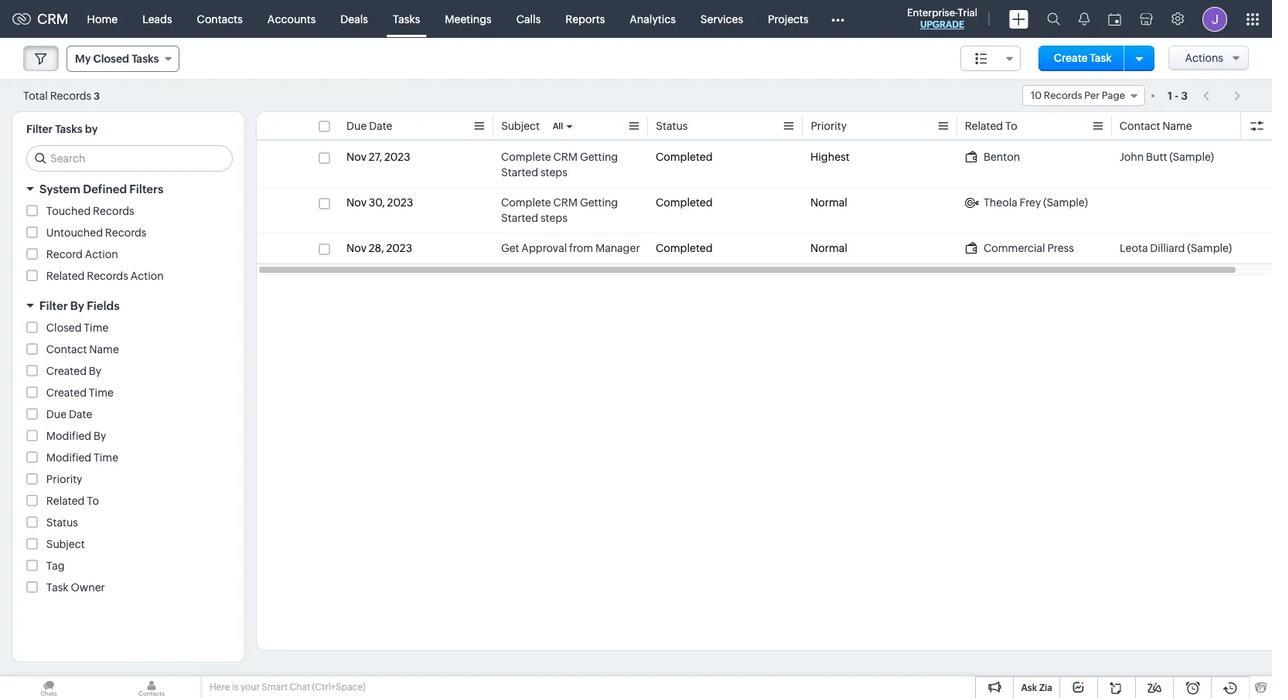 Task type: vqa. For each thing, say whether or not it's contained in the screenshot.
FISCAL YEAR link
no



Task type: describe. For each thing, give the bounding box(es) containing it.
steps for nov 30, 2023
[[541, 212, 568, 224]]

my closed tasks
[[75, 53, 159, 65]]

created for created time
[[46, 387, 87, 399]]

get approval from manager
[[501, 242, 640, 255]]

create
[[1054, 52, 1088, 64]]

projects link
[[756, 0, 821, 38]]

create menu image
[[1010, 10, 1029, 28]]

reports link
[[553, 0, 618, 38]]

0 vertical spatial action
[[85, 248, 118, 261]]

0 vertical spatial related
[[966, 120, 1004, 132]]

total records 3
[[23, 89, 100, 102]]

closed inside field
[[93, 53, 129, 65]]

by for modified
[[94, 430, 106, 443]]

from
[[569, 242, 593, 255]]

services
[[701, 13, 744, 25]]

search element
[[1038, 0, 1070, 38]]

nov for nov 27, 2023
[[347, 151, 367, 163]]

normal for commercial press
[[811, 242, 848, 255]]

john
[[1120, 151, 1144, 163]]

1 vertical spatial related
[[46, 270, 85, 282]]

zia
[[1040, 683, 1053, 694]]

1 vertical spatial action
[[130, 270, 164, 282]]

meetings
[[445, 13, 492, 25]]

create task
[[1054, 52, 1112, 64]]

commercial
[[984, 242, 1046, 255]]

My Closed Tasks field
[[67, 46, 179, 72]]

(sample) for leota dilliard (sample)
[[1188, 242, 1232, 255]]

0 vertical spatial contact
[[1120, 120, 1161, 132]]

28,
[[369, 242, 384, 255]]

row group containing nov 27, 2023
[[257, 142, 1273, 264]]

touched records
[[46, 205, 134, 217]]

0 horizontal spatial priority
[[46, 473, 82, 486]]

started for nov 27, 2023
[[501, 166, 539, 179]]

closed time
[[46, 322, 109, 334]]

theola frey (sample)
[[984, 197, 1088, 209]]

press
[[1048, 242, 1074, 255]]

complete crm getting started steps for nov 30, 2023
[[501, 197, 618, 224]]

by
[[85, 123, 98, 135]]

1 - 3
[[1168, 89, 1188, 102]]

search image
[[1048, 12, 1061, 26]]

0 horizontal spatial contact name
[[46, 344, 119, 356]]

upgrade
[[921, 19, 965, 30]]

is
[[232, 682, 239, 693]]

analytics
[[630, 13, 676, 25]]

records for total
[[50, 89, 91, 102]]

Search text field
[[27, 146, 232, 171]]

1 horizontal spatial related to
[[966, 120, 1018, 132]]

related records action
[[46, 270, 164, 282]]

0 vertical spatial subject
[[501, 120, 540, 132]]

by for created
[[89, 365, 101, 378]]

modified by
[[46, 430, 106, 443]]

contacts
[[197, 13, 243, 25]]

(sample) for john butt (sample)
[[1170, 151, 1215, 163]]

dilliard
[[1151, 242, 1186, 255]]

leads
[[142, 13, 172, 25]]

per
[[1085, 90, 1100, 101]]

crm for nov 27, 2023
[[554, 151, 578, 163]]

0 vertical spatial due date
[[347, 120, 393, 132]]

1 horizontal spatial name
[[1163, 120, 1193, 132]]

time for modified time
[[94, 452, 118, 464]]

butt
[[1147, 151, 1168, 163]]

task inside button
[[1090, 52, 1112, 64]]

actions
[[1186, 52, 1224, 64]]

modified for modified time
[[46, 452, 91, 464]]

commercial press
[[984, 242, 1074, 255]]

27,
[[369, 151, 382, 163]]

theola
[[984, 197, 1018, 209]]

created for created by
[[46, 365, 87, 378]]

0 vertical spatial date
[[369, 120, 393, 132]]

system defined filters button
[[12, 176, 244, 203]]

leads link
[[130, 0, 185, 38]]

30,
[[369, 197, 385, 209]]

here
[[210, 682, 230, 693]]

leota dilliard (sample)
[[1120, 242, 1232, 255]]

1 vertical spatial name
[[89, 344, 119, 356]]

completed for commercial
[[656, 242, 713, 255]]

Other Modules field
[[821, 7, 855, 31]]

accounts link
[[255, 0, 328, 38]]

(ctrl+space)
[[312, 682, 366, 693]]

home
[[87, 13, 118, 25]]

ask zia
[[1022, 683, 1053, 694]]

crm link
[[12, 11, 69, 27]]

john butt (sample)
[[1120, 151, 1215, 163]]

modified time
[[46, 452, 118, 464]]

2 vertical spatial related
[[46, 495, 85, 508]]

task owner
[[46, 582, 105, 594]]

create task button
[[1039, 46, 1128, 71]]

10
[[1031, 90, 1042, 101]]

size image
[[976, 52, 988, 66]]

trial
[[958, 7, 978, 19]]

nov 30, 2023
[[347, 197, 413, 209]]

1 completed from the top
[[656, 151, 713, 163]]

total
[[23, 89, 48, 102]]

contacts image
[[103, 677, 200, 699]]

time for created time
[[89, 387, 114, 399]]

ask
[[1022, 683, 1038, 694]]

chat
[[290, 682, 310, 693]]

(sample) for theola frey (sample)
[[1044, 197, 1088, 209]]

system
[[39, 183, 80, 196]]

created time
[[46, 387, 114, 399]]

1 vertical spatial contact
[[46, 344, 87, 356]]

benton link
[[966, 149, 1021, 165]]

home link
[[75, 0, 130, 38]]

deals link
[[328, 0, 381, 38]]

contacts link
[[185, 0, 255, 38]]

3 for 1 - 3
[[1182, 89, 1188, 102]]

profile image
[[1203, 7, 1228, 31]]

created by
[[46, 365, 101, 378]]

record
[[46, 248, 83, 261]]

signals image
[[1079, 12, 1090, 26]]



Task type: locate. For each thing, give the bounding box(es) containing it.
records down defined on the left of the page
[[93, 205, 134, 217]]

1 horizontal spatial action
[[130, 270, 164, 282]]

1 vertical spatial tasks
[[132, 53, 159, 65]]

2023 for nov 30, 2023
[[387, 197, 413, 209]]

2 started from the top
[[501, 212, 539, 224]]

2 vertical spatial tasks
[[55, 123, 82, 135]]

filter inside 'dropdown button'
[[39, 299, 68, 313]]

3
[[1182, 89, 1188, 102], [94, 90, 100, 102]]

10 Records Per Page field
[[1023, 85, 1146, 106]]

1 vertical spatial priority
[[46, 473, 82, 486]]

1 horizontal spatial to
[[1006, 120, 1018, 132]]

1 vertical spatial completed
[[656, 197, 713, 209]]

3 inside total records 3
[[94, 90, 100, 102]]

1 vertical spatial by
[[89, 365, 101, 378]]

1 horizontal spatial status
[[656, 120, 688, 132]]

complete crm getting started steps link for nov 27, 2023
[[501, 149, 641, 180]]

related to
[[966, 120, 1018, 132], [46, 495, 99, 508]]

1 horizontal spatial contact
[[1120, 120, 1161, 132]]

1 complete crm getting started steps from the top
[[501, 151, 618, 179]]

contact up john
[[1120, 120, 1161, 132]]

closed right the my
[[93, 53, 129, 65]]

tasks inside tasks link
[[393, 13, 420, 25]]

by up created time
[[89, 365, 101, 378]]

nov 27, 2023
[[347, 151, 410, 163]]

0 vertical spatial priority
[[811, 120, 847, 132]]

0 vertical spatial steps
[[541, 166, 568, 179]]

0 vertical spatial filter
[[26, 123, 53, 135]]

by for filter
[[70, 299, 84, 313]]

accounts
[[268, 13, 316, 25]]

0 vertical spatial complete crm getting started steps link
[[501, 149, 641, 180]]

priority
[[811, 120, 847, 132], [46, 473, 82, 486]]

by up modified time
[[94, 430, 106, 443]]

1 horizontal spatial tasks
[[132, 53, 159, 65]]

crm left home
[[37, 11, 69, 27]]

0 horizontal spatial due
[[46, 408, 67, 421]]

nov 28, 2023
[[347, 242, 412, 255]]

0 vertical spatial tasks
[[393, 13, 420, 25]]

2 vertical spatial time
[[94, 452, 118, 464]]

completed
[[656, 151, 713, 163], [656, 197, 713, 209], [656, 242, 713, 255]]

0 vertical spatial related to
[[966, 120, 1018, 132]]

3 right -
[[1182, 89, 1188, 102]]

by inside 'dropdown button'
[[70, 299, 84, 313]]

created down created by
[[46, 387, 87, 399]]

complete crm getting started steps link down all
[[501, 149, 641, 180]]

action up 'filter by fields' 'dropdown button'
[[130, 270, 164, 282]]

1 vertical spatial steps
[[541, 212, 568, 224]]

modified up modified time
[[46, 430, 91, 443]]

1 vertical spatial crm
[[554, 151, 578, 163]]

steps up approval
[[541, 212, 568, 224]]

filter down total
[[26, 123, 53, 135]]

leota
[[1120, 242, 1148, 255]]

profile element
[[1194, 0, 1237, 38]]

0 vertical spatial completed
[[656, 151, 713, 163]]

0 vertical spatial to
[[1006, 120, 1018, 132]]

signals element
[[1070, 0, 1099, 38]]

task down tag
[[46, 582, 69, 594]]

2 complete from the top
[[501, 197, 551, 209]]

0 horizontal spatial closed
[[46, 322, 82, 334]]

complete crm getting started steps for nov 27, 2023
[[501, 151, 618, 179]]

0 horizontal spatial contact
[[46, 344, 87, 356]]

enterprise-
[[907, 7, 958, 19]]

complete crm getting started steps link up get approval from manager
[[501, 195, 641, 226]]

calls
[[517, 13, 541, 25]]

(sample) inside "link"
[[1170, 151, 1215, 163]]

0 vertical spatial nov
[[347, 151, 367, 163]]

tasks left by
[[55, 123, 82, 135]]

normal for theola frey (sample)
[[811, 197, 848, 209]]

2 horizontal spatial tasks
[[393, 13, 420, 25]]

1 vertical spatial normal
[[811, 242, 848, 255]]

records down touched records
[[105, 227, 147, 239]]

tag
[[46, 560, 65, 573]]

status
[[656, 120, 688, 132], [46, 517, 78, 529]]

priority down modified time
[[46, 473, 82, 486]]

nov left the 30,
[[347, 197, 367, 209]]

1 vertical spatial nov
[[347, 197, 367, 209]]

smart
[[262, 682, 288, 693]]

1 vertical spatial 2023
[[387, 197, 413, 209]]

complete crm getting started steps up get approval from manager
[[501, 197, 618, 224]]

0 vertical spatial task
[[1090, 52, 1112, 64]]

1 nov from the top
[[347, 151, 367, 163]]

my
[[75, 53, 91, 65]]

1 vertical spatial started
[[501, 212, 539, 224]]

record action
[[46, 248, 118, 261]]

2 nov from the top
[[347, 197, 367, 209]]

2 vertical spatial nov
[[347, 242, 367, 255]]

2 created from the top
[[46, 387, 87, 399]]

complete crm getting started steps link for nov 30, 2023
[[501, 195, 641, 226]]

0 vertical spatial crm
[[37, 11, 69, 27]]

related down record
[[46, 270, 85, 282]]

services link
[[688, 0, 756, 38]]

steps
[[541, 166, 568, 179], [541, 212, 568, 224]]

0 vertical spatial getting
[[580, 151, 618, 163]]

2 modified from the top
[[46, 452, 91, 464]]

1 vertical spatial due date
[[46, 408, 92, 421]]

date
[[369, 120, 393, 132], [69, 408, 92, 421]]

1 horizontal spatial subject
[[501, 120, 540, 132]]

started
[[501, 166, 539, 179], [501, 212, 539, 224]]

time for closed time
[[84, 322, 109, 334]]

1 steps from the top
[[541, 166, 568, 179]]

0 horizontal spatial name
[[89, 344, 119, 356]]

touched
[[46, 205, 91, 217]]

related to up benton link
[[966, 120, 1018, 132]]

0 vertical spatial complete
[[501, 151, 551, 163]]

filter tasks by
[[26, 123, 98, 135]]

1 vertical spatial status
[[46, 517, 78, 529]]

name down closed time
[[89, 344, 119, 356]]

records for touched
[[93, 205, 134, 217]]

1 complete crm getting started steps link from the top
[[501, 149, 641, 180]]

1 vertical spatial to
[[87, 495, 99, 508]]

calendar image
[[1109, 13, 1122, 25]]

action up related records action
[[85, 248, 118, 261]]

steps down all
[[541, 166, 568, 179]]

records for 10
[[1044, 90, 1083, 101]]

by up closed time
[[70, 299, 84, 313]]

priority up highest
[[811, 120, 847, 132]]

john butt (sample) link
[[1120, 149, 1215, 165]]

started for nov 30, 2023
[[501, 212, 539, 224]]

10 records per page
[[1031, 90, 1126, 101]]

0 horizontal spatial tasks
[[55, 123, 82, 135]]

1 vertical spatial getting
[[580, 197, 618, 209]]

nov
[[347, 151, 367, 163], [347, 197, 367, 209], [347, 242, 367, 255]]

0 horizontal spatial subject
[[46, 538, 85, 551]]

commercial press link
[[966, 241, 1074, 256]]

(sample) right frey
[[1044, 197, 1088, 209]]

2023 for nov 28, 2023
[[386, 242, 412, 255]]

1 getting from the top
[[580, 151, 618, 163]]

approval
[[522, 242, 567, 255]]

0 horizontal spatial status
[[46, 517, 78, 529]]

fields
[[87, 299, 120, 313]]

2 vertical spatial (sample)
[[1188, 242, 1232, 255]]

(sample)
[[1170, 151, 1215, 163], [1044, 197, 1088, 209], [1188, 242, 1232, 255]]

time
[[84, 322, 109, 334], [89, 387, 114, 399], [94, 452, 118, 464]]

to up benton
[[1006, 120, 1018, 132]]

complete for nov 27, 2023
[[501, 151, 551, 163]]

filter for filter tasks by
[[26, 123, 53, 135]]

1 vertical spatial time
[[89, 387, 114, 399]]

to down modified time
[[87, 495, 99, 508]]

defined
[[83, 183, 127, 196]]

tasks
[[393, 13, 420, 25], [132, 53, 159, 65], [55, 123, 82, 135]]

None field
[[961, 46, 1021, 71]]

0 horizontal spatial 3
[[94, 90, 100, 102]]

1 vertical spatial closed
[[46, 322, 82, 334]]

1 horizontal spatial 3
[[1182, 89, 1188, 102]]

subject up tag
[[46, 538, 85, 551]]

filter up closed time
[[39, 299, 68, 313]]

1 vertical spatial complete
[[501, 197, 551, 209]]

0 vertical spatial time
[[84, 322, 109, 334]]

deals
[[341, 13, 368, 25]]

due up nov 27, 2023
[[347, 120, 367, 132]]

tasks link
[[381, 0, 433, 38]]

normal
[[811, 197, 848, 209], [811, 242, 848, 255]]

1
[[1168, 89, 1173, 102]]

1 vertical spatial due
[[46, 408, 67, 421]]

2 complete crm getting started steps link from the top
[[501, 195, 641, 226]]

1 complete from the top
[[501, 151, 551, 163]]

complete crm getting started steps down all
[[501, 151, 618, 179]]

2023 for nov 27, 2023
[[384, 151, 410, 163]]

nov left 28, on the top left of page
[[347, 242, 367, 255]]

date down created time
[[69, 408, 92, 421]]

due date up 27,
[[347, 120, 393, 132]]

complete for nov 30, 2023
[[501, 197, 551, 209]]

due
[[347, 120, 367, 132], [46, 408, 67, 421]]

0 vertical spatial due
[[347, 120, 367, 132]]

complete crm getting started steps link
[[501, 149, 641, 180], [501, 195, 641, 226]]

filters
[[129, 183, 163, 196]]

all
[[553, 121, 563, 131]]

create menu element
[[1000, 0, 1038, 38]]

highest
[[811, 151, 850, 163]]

closed down filter by fields
[[46, 322, 82, 334]]

1 started from the top
[[501, 166, 539, 179]]

modified down modified by
[[46, 452, 91, 464]]

nov for nov 30, 2023
[[347, 197, 367, 209]]

getting
[[580, 151, 618, 163], [580, 197, 618, 209]]

(sample) right butt
[[1170, 151, 1215, 163]]

0 vertical spatial status
[[656, 120, 688, 132]]

0 horizontal spatial related to
[[46, 495, 99, 508]]

name
[[1163, 120, 1193, 132], [89, 344, 119, 356]]

records for untouched
[[105, 227, 147, 239]]

analytics link
[[618, 0, 688, 38]]

time down modified by
[[94, 452, 118, 464]]

crm up get approval from manager
[[554, 197, 578, 209]]

filter by fields button
[[12, 292, 244, 320]]

tasks inside my closed tasks field
[[132, 53, 159, 65]]

2 normal from the top
[[811, 242, 848, 255]]

nov left 27,
[[347, 151, 367, 163]]

2023
[[384, 151, 410, 163], [387, 197, 413, 209], [386, 242, 412, 255]]

owner
[[71, 582, 105, 594]]

2 complete crm getting started steps from the top
[[501, 197, 618, 224]]

reports
[[566, 13, 605, 25]]

2 vertical spatial crm
[[554, 197, 578, 209]]

3 up by
[[94, 90, 100, 102]]

related to down modified time
[[46, 495, 99, 508]]

2023 right the 30,
[[387, 197, 413, 209]]

2 vertical spatial 2023
[[386, 242, 412, 255]]

0 vertical spatial normal
[[811, 197, 848, 209]]

modified for modified by
[[46, 430, 91, 443]]

contact name up butt
[[1120, 120, 1193, 132]]

0 vertical spatial (sample)
[[1170, 151, 1215, 163]]

0 horizontal spatial action
[[85, 248, 118, 261]]

1 horizontal spatial due date
[[347, 120, 393, 132]]

row group
[[257, 142, 1273, 264]]

1 horizontal spatial contact name
[[1120, 120, 1193, 132]]

records for related
[[87, 270, 128, 282]]

(sample) right 'dilliard'
[[1188, 242, 1232, 255]]

untouched
[[46, 227, 103, 239]]

created
[[46, 365, 87, 378], [46, 387, 87, 399]]

page
[[1102, 90, 1126, 101]]

records up filter tasks by
[[50, 89, 91, 102]]

related up benton link
[[966, 120, 1004, 132]]

1 created from the top
[[46, 365, 87, 378]]

1 vertical spatial related to
[[46, 495, 99, 508]]

system defined filters
[[39, 183, 163, 196]]

complete
[[501, 151, 551, 163], [501, 197, 551, 209]]

your
[[241, 682, 260, 693]]

1 vertical spatial modified
[[46, 452, 91, 464]]

2023 right 27,
[[384, 151, 410, 163]]

1 horizontal spatial priority
[[811, 120, 847, 132]]

0 vertical spatial name
[[1163, 120, 1193, 132]]

1 horizontal spatial due
[[347, 120, 367, 132]]

records up fields
[[87, 270, 128, 282]]

crm
[[37, 11, 69, 27], [554, 151, 578, 163], [554, 197, 578, 209]]

filter for filter by fields
[[39, 299, 68, 313]]

0 horizontal spatial task
[[46, 582, 69, 594]]

subject left all
[[501, 120, 540, 132]]

records inside field
[[1044, 90, 1083, 101]]

name down 1 - 3
[[1163, 120, 1193, 132]]

meetings link
[[433, 0, 504, 38]]

getting for nov 30, 2023
[[580, 197, 618, 209]]

crm down all
[[554, 151, 578, 163]]

manager
[[596, 242, 640, 255]]

tasks down leads link
[[132, 53, 159, 65]]

2 steps from the top
[[541, 212, 568, 224]]

created up created time
[[46, 365, 87, 378]]

3 completed from the top
[[656, 242, 713, 255]]

task
[[1090, 52, 1112, 64], [46, 582, 69, 594]]

due up modified by
[[46, 408, 67, 421]]

1 modified from the top
[[46, 430, 91, 443]]

related down modified time
[[46, 495, 85, 508]]

1 normal from the top
[[811, 197, 848, 209]]

2023 right 28, on the top left of page
[[386, 242, 412, 255]]

0 vertical spatial contact name
[[1120, 120, 1193, 132]]

0 horizontal spatial to
[[87, 495, 99, 508]]

1 vertical spatial filter
[[39, 299, 68, 313]]

0 vertical spatial 2023
[[384, 151, 410, 163]]

1 vertical spatial (sample)
[[1044, 197, 1088, 209]]

projects
[[768, 13, 809, 25]]

0 vertical spatial created
[[46, 365, 87, 378]]

1 vertical spatial task
[[46, 582, 69, 594]]

2 completed from the top
[[656, 197, 713, 209]]

1 vertical spatial subject
[[46, 538, 85, 551]]

0 horizontal spatial date
[[69, 408, 92, 421]]

here is your smart chat (ctrl+space)
[[210, 682, 366, 693]]

theola frey (sample) link
[[966, 195, 1088, 210]]

date up nov 27, 2023
[[369, 120, 393, 132]]

action
[[85, 248, 118, 261], [130, 270, 164, 282]]

nov for nov 28, 2023
[[347, 242, 367, 255]]

due date up modified by
[[46, 408, 92, 421]]

2 getting from the top
[[580, 197, 618, 209]]

to
[[1006, 120, 1018, 132], [87, 495, 99, 508]]

frey
[[1020, 197, 1042, 209]]

records right 10
[[1044, 90, 1083, 101]]

filter by fields
[[39, 299, 120, 313]]

time down fields
[[84, 322, 109, 334]]

1 vertical spatial date
[[69, 408, 92, 421]]

getting for nov 27, 2023
[[580, 151, 618, 163]]

1 vertical spatial complete crm getting started steps link
[[501, 195, 641, 226]]

get approval from manager link
[[501, 241, 640, 256]]

0 vertical spatial started
[[501, 166, 539, 179]]

1 horizontal spatial closed
[[93, 53, 129, 65]]

contact up created by
[[46, 344, 87, 356]]

steps for nov 27, 2023
[[541, 166, 568, 179]]

navigation
[[1196, 84, 1249, 107]]

1 vertical spatial created
[[46, 387, 87, 399]]

completed for theola
[[656, 197, 713, 209]]

3 nov from the top
[[347, 242, 367, 255]]

1 vertical spatial complete crm getting started steps
[[501, 197, 618, 224]]

get
[[501, 242, 520, 255]]

calls link
[[504, 0, 553, 38]]

crm for nov 30, 2023
[[554, 197, 578, 209]]

chats image
[[0, 677, 97, 699]]

2 vertical spatial by
[[94, 430, 106, 443]]

0 vertical spatial complete crm getting started steps
[[501, 151, 618, 179]]

1 horizontal spatial date
[[369, 120, 393, 132]]

task right the create
[[1090, 52, 1112, 64]]

contact name down closed time
[[46, 344, 119, 356]]

time down created by
[[89, 387, 114, 399]]

3 for total records 3
[[94, 90, 100, 102]]

enterprise-trial upgrade
[[907, 7, 978, 30]]

leota dilliard (sample) link
[[1120, 241, 1232, 256]]

tasks right deals link
[[393, 13, 420, 25]]



